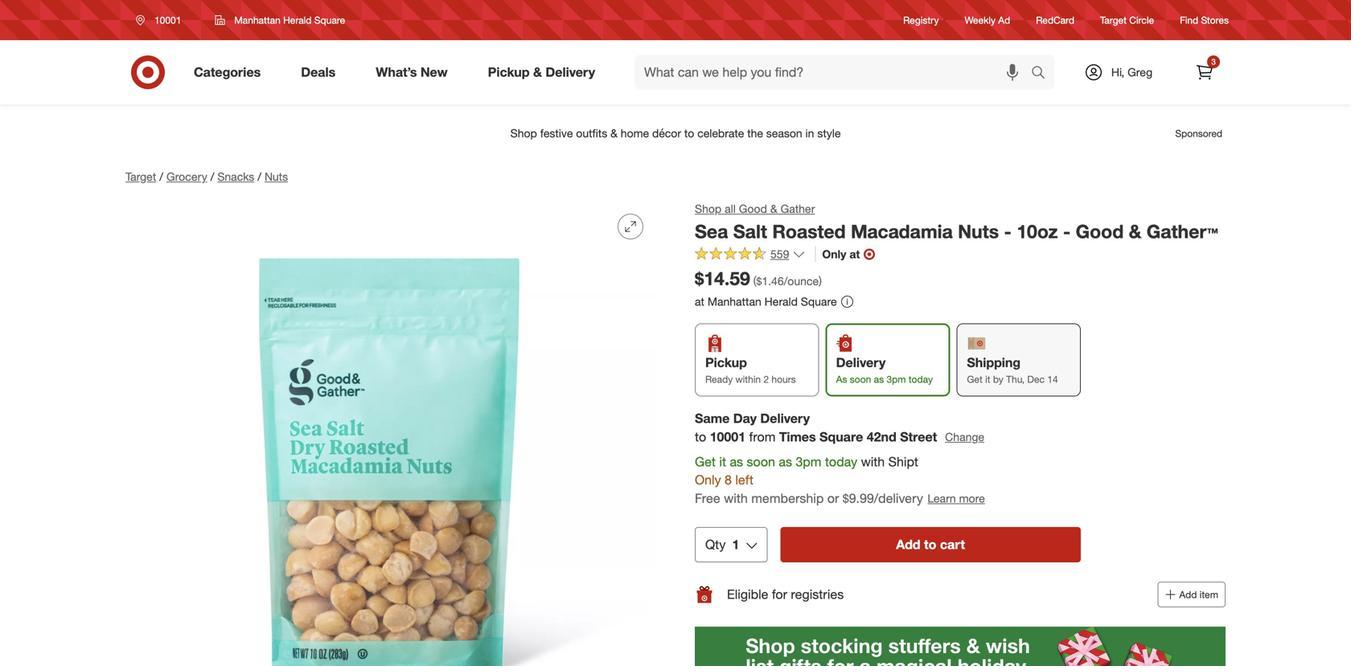 Task type: vqa. For each thing, say whether or not it's contained in the screenshot.


Task type: locate. For each thing, give the bounding box(es) containing it.
delivery inside the 'delivery as soon as 3pm today'
[[836, 355, 886, 371]]

weekly
[[965, 14, 996, 26]]

registries
[[791, 587, 844, 603]]

stores
[[1201, 14, 1229, 26]]

2 / from the left
[[211, 170, 214, 184]]

soon right as
[[850, 374, 871, 386]]

shop all good & gather sea salt roasted macadamia nuts - 10oz - good & gather™
[[695, 202, 1218, 243]]

0 horizontal spatial 10001
[[154, 14, 181, 26]]

pickup & delivery link
[[474, 55, 615, 90]]

- right 10oz
[[1063, 220, 1071, 243]]

0 vertical spatial manhattan
[[234, 14, 280, 26]]

3pm down times
[[796, 454, 822, 470]]

0 vertical spatial with
[[861, 454, 885, 470]]

grocery
[[166, 170, 207, 184]]

0 vertical spatial to
[[695, 429, 706, 445]]

1 vertical spatial to
[[924, 537, 937, 553]]

0 vertical spatial advertisement region
[[113, 114, 1239, 153]]

target left the grocery link
[[125, 170, 156, 184]]

with
[[861, 454, 885, 470], [724, 491, 748, 507]]

1 vertical spatial today
[[825, 454, 857, 470]]

1 horizontal spatial soon
[[850, 374, 871, 386]]

0 horizontal spatial pickup
[[488, 64, 530, 80]]

0 horizontal spatial get
[[695, 454, 716, 470]]

1 vertical spatial target
[[125, 170, 156, 184]]

1 vertical spatial 10001
[[710, 429, 746, 445]]

2 vertical spatial square
[[820, 429, 863, 445]]

to down the same
[[695, 429, 706, 445]]

0 vertical spatial target
[[1100, 14, 1127, 26]]

1 horizontal spatial to
[[924, 537, 937, 553]]

grocery link
[[166, 170, 207, 184]]

only
[[822, 248, 846, 262], [695, 473, 721, 488]]

herald down $1.46
[[765, 295, 798, 309]]

ready
[[705, 374, 733, 386]]

registry
[[903, 14, 939, 26]]

advertisement region
[[113, 114, 1239, 153], [695, 627, 1226, 667]]

new
[[421, 64, 448, 80]]

2 vertical spatial &
[[1129, 220, 1142, 243]]

$14.59
[[695, 268, 750, 290]]

as
[[874, 374, 884, 386], [730, 454, 743, 470], [779, 454, 792, 470]]

0 horizontal spatial it
[[719, 454, 726, 470]]

3pm inside the 'delivery as soon as 3pm today'
[[887, 374, 906, 386]]

1 vertical spatial nuts
[[958, 220, 999, 243]]

target link
[[125, 170, 156, 184]]

3pm
[[887, 374, 906, 386], [796, 454, 822, 470]]

0 vertical spatial it
[[985, 374, 991, 386]]

pickup inside pickup ready within 2 hours
[[705, 355, 747, 371]]

0 horizontal spatial manhattan
[[234, 14, 280, 26]]

nuts
[[265, 170, 288, 184], [958, 220, 999, 243]]

only inside get it as soon as 3pm today with shipt only 8 left free with membership or $9.99/delivery learn more
[[695, 473, 721, 488]]

1 horizontal spatial nuts
[[958, 220, 999, 243]]

0 horizontal spatial to
[[695, 429, 706, 445]]

1 horizontal spatial as
[[779, 454, 792, 470]]

1 horizontal spatial add
[[1179, 589, 1197, 601]]

0 vertical spatial soon
[[850, 374, 871, 386]]

square for times
[[820, 429, 863, 445]]

square inside dropdown button
[[314, 14, 345, 26]]

0 vertical spatial today
[[909, 374, 933, 386]]

3pm right as
[[887, 374, 906, 386]]

gather™
[[1147, 220, 1218, 243]]

delivery for same day delivery
[[760, 411, 810, 427]]

today inside get it as soon as 3pm today with shipt only 8 left free with membership or $9.99/delivery learn more
[[825, 454, 857, 470]]

/ left the snacks link
[[211, 170, 214, 184]]

0 horizontal spatial with
[[724, 491, 748, 507]]

at down macadamia
[[850, 248, 860, 262]]

square left 42nd
[[820, 429, 863, 445]]

1 vertical spatial only
[[695, 473, 721, 488]]

1 vertical spatial at
[[695, 295, 705, 309]]

1 vertical spatial advertisement region
[[695, 627, 1226, 667]]

0 vertical spatial 10001
[[154, 14, 181, 26]]

only down roasted
[[822, 248, 846, 262]]

delivery
[[546, 64, 595, 80], [836, 355, 886, 371], [760, 411, 810, 427]]

1 horizontal spatial today
[[909, 374, 933, 386]]

/ left nuts link
[[258, 170, 261, 184]]

herald up deals
[[283, 14, 312, 26]]

0 vertical spatial get
[[967, 374, 983, 386]]

2 vertical spatial delivery
[[760, 411, 810, 427]]

nuts left 10oz
[[958, 220, 999, 243]]

target for target circle
[[1100, 14, 1127, 26]]

it left by
[[985, 374, 991, 386]]

registry link
[[903, 13, 939, 27]]

at manhattan herald square
[[695, 295, 837, 309]]

square
[[314, 14, 345, 26], [801, 295, 837, 309], [820, 429, 863, 445]]

today down from times square 42nd street
[[825, 454, 857, 470]]

0 horizontal spatial delivery
[[546, 64, 595, 80]]

as up left
[[730, 454, 743, 470]]

10001 inside 10001 "dropdown button"
[[154, 14, 181, 26]]

what's
[[376, 64, 417, 80]]

1 vertical spatial good
[[1076, 220, 1124, 243]]

&
[[533, 64, 542, 80], [770, 202, 778, 216], [1129, 220, 1142, 243]]

0 vertical spatial pickup
[[488, 64, 530, 80]]

good
[[739, 202, 767, 216], [1076, 220, 1124, 243]]

1 horizontal spatial &
[[770, 202, 778, 216]]

$9.99/delivery
[[843, 491, 923, 507]]

soon inside get it as soon as 3pm today with shipt only 8 left free with membership or $9.99/delivery learn more
[[747, 454, 775, 470]]

item
[[1200, 589, 1219, 601]]

pickup right 'new'
[[488, 64, 530, 80]]

0 vertical spatial add
[[896, 537, 921, 553]]

with down 8
[[724, 491, 748, 507]]

2 horizontal spatial delivery
[[836, 355, 886, 371]]

soon
[[850, 374, 871, 386], [747, 454, 775, 470]]

add inside button
[[896, 537, 921, 553]]

1 vertical spatial it
[[719, 454, 726, 470]]

sea salt roasted macadamia nuts - 10oz - good &#38; gather&#8482;, 1 of 5 image
[[125, 201, 656, 667]]

soon inside the 'delivery as soon as 3pm today'
[[850, 374, 871, 386]]

8
[[725, 473, 732, 488]]

it up 8
[[719, 454, 726, 470]]

1 vertical spatial get
[[695, 454, 716, 470]]

2 horizontal spatial /
[[258, 170, 261, 184]]

0 vertical spatial delivery
[[546, 64, 595, 80]]

manhattan inside dropdown button
[[234, 14, 280, 26]]

get down "to 10001" at the right bottom of page
[[695, 454, 716, 470]]

pickup ready within 2 hours
[[705, 355, 796, 386]]

0 horizontal spatial /
[[159, 170, 163, 184]]

1 horizontal spatial herald
[[765, 295, 798, 309]]

559 link
[[695, 247, 805, 265]]

0 vertical spatial 3pm
[[887, 374, 906, 386]]

0 horizontal spatial -
[[1004, 220, 1012, 243]]

to left the cart
[[924, 537, 937, 553]]

0 horizontal spatial nuts
[[265, 170, 288, 184]]

add left item
[[1179, 589, 1197, 601]]

/ right the target link at top
[[159, 170, 163, 184]]

greg
[[1128, 65, 1153, 79]]

herald inside manhattan herald square dropdown button
[[283, 14, 312, 26]]

nuts right snacks
[[265, 170, 288, 184]]

1 / from the left
[[159, 170, 163, 184]]

2 horizontal spatial as
[[874, 374, 884, 386]]

1 vertical spatial add
[[1179, 589, 1197, 601]]

add
[[896, 537, 921, 553], [1179, 589, 1197, 601]]

manhattan up categories link
[[234, 14, 280, 26]]

get left by
[[967, 374, 983, 386]]

0 horizontal spatial only
[[695, 473, 721, 488]]

square for herald
[[314, 14, 345, 26]]

0 horizontal spatial soon
[[747, 454, 775, 470]]

nuts link
[[265, 170, 288, 184]]

today up street
[[909, 374, 933, 386]]

0 vertical spatial square
[[314, 14, 345, 26]]

membership
[[751, 491, 824, 507]]

good right all
[[739, 202, 767, 216]]

0 vertical spatial at
[[850, 248, 860, 262]]

0 horizontal spatial herald
[[283, 14, 312, 26]]

3 link
[[1187, 55, 1223, 90]]

square down ) on the top
[[801, 295, 837, 309]]

soon up left
[[747, 454, 775, 470]]

pickup up ready at the bottom right of page
[[705, 355, 747, 371]]

manhattan down $14.59
[[708, 295, 761, 309]]

square up deals link
[[314, 14, 345, 26]]

deals link
[[287, 55, 356, 90]]

salt
[[733, 220, 767, 243]]

learn more button
[[927, 490, 986, 508]]

pickup
[[488, 64, 530, 80], [705, 355, 747, 371]]

0 horizontal spatial 3pm
[[796, 454, 822, 470]]

1 horizontal spatial delivery
[[760, 411, 810, 427]]

0 horizontal spatial today
[[825, 454, 857, 470]]

1 horizontal spatial 3pm
[[887, 374, 906, 386]]

0 horizontal spatial target
[[125, 170, 156, 184]]

add left the cart
[[896, 537, 921, 553]]

it inside get it as soon as 3pm today with shipt only 8 left free with membership or $9.99/delivery learn more
[[719, 454, 726, 470]]

1 horizontal spatial 10001
[[710, 429, 746, 445]]

1 horizontal spatial -
[[1063, 220, 1071, 243]]

0 vertical spatial herald
[[283, 14, 312, 26]]

0 horizontal spatial good
[[739, 202, 767, 216]]

get
[[967, 374, 983, 386], [695, 454, 716, 470]]

weekly ad link
[[965, 13, 1010, 27]]

with down 42nd
[[861, 454, 885, 470]]

day
[[733, 411, 757, 427]]

1 horizontal spatial target
[[1100, 14, 1127, 26]]

as right as
[[874, 374, 884, 386]]

search
[[1024, 66, 1063, 82]]

1 horizontal spatial it
[[985, 374, 991, 386]]

at
[[850, 248, 860, 262], [695, 295, 705, 309]]

shipt
[[888, 454, 918, 470]]

1 horizontal spatial only
[[822, 248, 846, 262]]

0 horizontal spatial add
[[896, 537, 921, 553]]

target
[[1100, 14, 1127, 26], [125, 170, 156, 184]]

- left 10oz
[[1004, 220, 1012, 243]]

snacks link
[[217, 170, 254, 184]]

10oz
[[1017, 220, 1058, 243]]

3pm inside get it as soon as 3pm today with shipt only 8 left free with membership or $9.99/delivery learn more
[[796, 454, 822, 470]]

ad
[[998, 14, 1010, 26]]

add for add to cart
[[896, 537, 921, 553]]

what's new link
[[362, 55, 468, 90]]

target left the circle
[[1100, 14, 1127, 26]]

as down times
[[779, 454, 792, 470]]

add inside button
[[1179, 589, 1197, 601]]

1 vertical spatial manhattan
[[708, 295, 761, 309]]

1 vertical spatial 3pm
[[796, 454, 822, 470]]

1 horizontal spatial /
[[211, 170, 214, 184]]

macadamia
[[851, 220, 953, 243]]

only up the free
[[695, 473, 721, 488]]

10001
[[154, 14, 181, 26], [710, 429, 746, 445]]

1 vertical spatial delivery
[[836, 355, 886, 371]]

(
[[753, 274, 756, 289]]

2
[[764, 374, 769, 386]]

1 horizontal spatial get
[[967, 374, 983, 386]]

get inside get it as soon as 3pm today with shipt only 8 left free with membership or $9.99/delivery learn more
[[695, 454, 716, 470]]

it inside shipping get it by thu, dec 14
[[985, 374, 991, 386]]

0 vertical spatial &
[[533, 64, 542, 80]]

1 vertical spatial pickup
[[705, 355, 747, 371]]

good right 10oz
[[1076, 220, 1124, 243]]

1 horizontal spatial pickup
[[705, 355, 747, 371]]

add for add item
[[1179, 589, 1197, 601]]

categories
[[194, 64, 261, 80]]

at down $14.59
[[695, 295, 705, 309]]

1 vertical spatial soon
[[747, 454, 775, 470]]

as
[[836, 374, 847, 386]]



Task type: describe. For each thing, give the bounding box(es) containing it.
learn
[[928, 492, 956, 506]]

shipping
[[967, 355, 1021, 371]]

hours
[[772, 374, 796, 386]]

free
[[695, 491, 720, 507]]

more
[[959, 492, 985, 506]]

qty 1
[[705, 537, 739, 553]]

0 vertical spatial good
[[739, 202, 767, 216]]

shipping get it by thu, dec 14
[[967, 355, 1058, 386]]

circle
[[1129, 14, 1154, 26]]

3
[[1211, 57, 1216, 67]]

add item button
[[1158, 582, 1226, 608]]

redcard
[[1036, 14, 1075, 26]]

find
[[1180, 14, 1199, 26]]

weekly ad
[[965, 14, 1010, 26]]

target circle
[[1100, 14, 1154, 26]]

left
[[735, 473, 754, 488]]

$14.59 ( $1.46 /ounce )
[[695, 268, 822, 290]]

from times square 42nd street
[[749, 429, 937, 445]]

delivery as soon as 3pm today
[[836, 355, 933, 386]]

manhattan herald square button
[[205, 6, 356, 35]]

3 / from the left
[[258, 170, 261, 184]]

559
[[771, 248, 789, 262]]

roasted
[[772, 220, 846, 243]]

0 vertical spatial only
[[822, 248, 846, 262]]

to 10001
[[695, 429, 746, 445]]

1 horizontal spatial good
[[1076, 220, 1124, 243]]

0 vertical spatial nuts
[[265, 170, 288, 184]]

eligible
[[727, 587, 768, 603]]

or
[[827, 491, 839, 507]]

cart
[[940, 537, 965, 553]]

1
[[732, 537, 739, 553]]

target / grocery / snacks / nuts
[[125, 170, 288, 184]]

within
[[736, 374, 761, 386]]

sea
[[695, 220, 728, 243]]

delivery for pickup & delivery
[[546, 64, 595, 80]]

$1.46
[[756, 274, 784, 289]]

thu,
[[1006, 374, 1025, 386]]

snacks
[[217, 170, 254, 184]]

What can we help you find? suggestions appear below search field
[[635, 55, 1035, 90]]

1 horizontal spatial at
[[850, 248, 860, 262]]

2 - from the left
[[1063, 220, 1071, 243]]

get inside shipping get it by thu, dec 14
[[967, 374, 983, 386]]

target circle link
[[1100, 13, 1154, 27]]

1 vertical spatial with
[[724, 491, 748, 507]]

search button
[[1024, 55, 1063, 93]]

for
[[772, 587, 787, 603]]

as inside the 'delivery as soon as 3pm today'
[[874, 374, 884, 386]]

redcard link
[[1036, 13, 1075, 27]]

pickup for ready
[[705, 355, 747, 371]]

1 vertical spatial square
[[801, 295, 837, 309]]

get it as soon as 3pm today with shipt only 8 left free with membership or $9.99/delivery learn more
[[695, 454, 985, 507]]

1 vertical spatial &
[[770, 202, 778, 216]]

from
[[749, 429, 776, 445]]

target for target / grocery / snacks / nuts
[[125, 170, 156, 184]]

pickup for &
[[488, 64, 530, 80]]

add item
[[1179, 589, 1219, 601]]

times
[[779, 429, 816, 445]]

same day delivery
[[695, 411, 810, 427]]

2 horizontal spatial &
[[1129, 220, 1142, 243]]

find stores link
[[1180, 13, 1229, 27]]

1 vertical spatial herald
[[765, 295, 798, 309]]

0 horizontal spatial at
[[695, 295, 705, 309]]

categories link
[[180, 55, 281, 90]]

14
[[1047, 374, 1058, 386]]

dec
[[1027, 374, 1045, 386]]

)
[[819, 274, 822, 289]]

1 horizontal spatial with
[[861, 454, 885, 470]]

shop
[[695, 202, 722, 216]]

by
[[993, 374, 1004, 386]]

add to cart
[[896, 537, 965, 553]]

pickup & delivery
[[488, 64, 595, 80]]

qty
[[705, 537, 726, 553]]

street
[[900, 429, 937, 445]]

0 horizontal spatial as
[[730, 454, 743, 470]]

nuts inside shop all good & gather sea salt roasted macadamia nuts - 10oz - good & gather™
[[958, 220, 999, 243]]

change
[[945, 430, 985, 444]]

what's new
[[376, 64, 448, 80]]

eligible for registries
[[727, 587, 844, 603]]

all
[[725, 202, 736, 216]]

10001 button
[[125, 6, 198, 35]]

42nd
[[867, 429, 897, 445]]

deals
[[301, 64, 336, 80]]

same
[[695, 411, 730, 427]]

/ounce
[[784, 274, 819, 289]]

only at
[[822, 248, 860, 262]]

1 horizontal spatial manhattan
[[708, 295, 761, 309]]

change button
[[944, 428, 985, 447]]

find stores
[[1180, 14, 1229, 26]]

1 - from the left
[[1004, 220, 1012, 243]]

manhattan herald square
[[234, 14, 345, 26]]

0 horizontal spatial &
[[533, 64, 542, 80]]

hi,
[[1111, 65, 1125, 79]]

today inside the 'delivery as soon as 3pm today'
[[909, 374, 933, 386]]

hi, greg
[[1111, 65, 1153, 79]]

to inside add to cart button
[[924, 537, 937, 553]]



